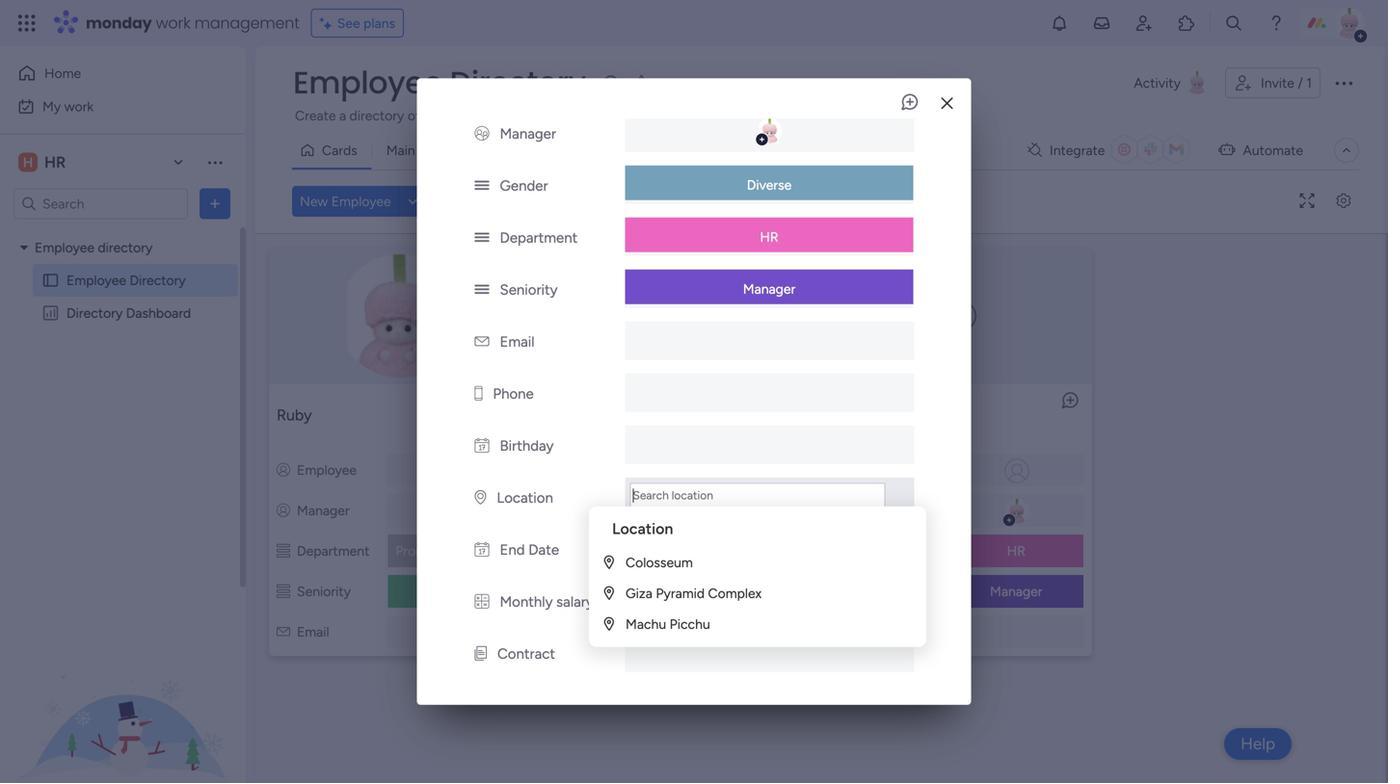 Task type: vqa. For each thing, say whether or not it's contained in the screenshot.
Application Logo
no



Task type: locate. For each thing, give the bounding box(es) containing it.
main table
[[386, 142, 450, 159]]

seniority for employee 1
[[578, 584, 632, 600]]

junececi7@gmail.com
[[680, 626, 804, 641]]

list box
[[0, 228, 246, 590]]

v2 status image left gender
[[475, 177, 489, 195]]

0 horizontal spatial seniority
[[297, 584, 351, 600]]

v2 status outline image for mid-level
[[557, 584, 571, 600]]

dashboard
[[126, 305, 191, 322]]

machu picchu
[[626, 616, 710, 633]]

1 vertical spatial employee directory
[[67, 272, 186, 289]]

employee directory up the directory dashboard
[[67, 272, 186, 289]]

main
[[386, 142, 415, 159]]

0 horizontal spatial 1
[[630, 406, 636, 425]]

dapulse person column image for ruby
[[277, 503, 290, 519]]

invite / 1 button
[[1225, 67, 1321, 98]]

collapse board header image
[[1339, 143, 1354, 158]]

1 vertical spatial directory
[[130, 272, 186, 289]]

2 horizontal spatial hr
[[1007, 543, 1026, 560]]

1 vertical spatial v2 status image
[[475, 229, 489, 247]]

1 vertical spatial work
[[64, 98, 94, 115]]

work for my
[[64, 98, 94, 115]]

mid-
[[708, 584, 736, 600]]

0 horizontal spatial directory
[[67, 305, 123, 322]]

0 horizontal spatial v2 email column image
[[277, 624, 290, 641]]

management
[[465, 543, 545, 560]]

work
[[156, 12, 190, 34], [64, 98, 94, 115]]

home button
[[12, 58, 207, 89]]

directory
[[450, 61, 586, 104], [130, 272, 186, 289], [67, 305, 123, 322]]

more
[[906, 107, 937, 123]]

1 horizontal spatial directory
[[130, 272, 186, 289]]

employee directory
[[35, 240, 153, 256]]

0 vertical spatial location
[[497, 490, 553, 507]]

activity
[[1134, 75, 1181, 91]]

1
[[1306, 75, 1312, 91], [630, 406, 636, 425]]

v2 status image
[[475, 177, 489, 195], [475, 229, 489, 247]]

help button
[[1224, 729, 1292, 761]]

0 vertical spatial directory
[[349, 107, 404, 124]]

location
[[497, 490, 553, 507], [612, 520, 673, 538]]

past
[[497, 107, 523, 124]]

0 horizontal spatial see
[[337, 15, 360, 31]]

manager for v2 multiple person column icon
[[500, 125, 556, 142]]

1 horizontal spatial work
[[156, 12, 190, 34]]

using
[[1167, 107, 1199, 124]]

sort
[[750, 193, 776, 210]]

1 horizontal spatial see
[[879, 107, 902, 123]]

pyramid
[[656, 586, 705, 602]]

0 vertical spatial v2 status image
[[475, 177, 489, 195]]

1 vertical spatial see
[[879, 107, 902, 123]]

2 horizontal spatial seniority
[[578, 584, 632, 600]]

1 the from the left
[[766, 107, 786, 124]]

production
[[395, 543, 462, 560]]

new employee button
[[292, 186, 399, 217]]

workspace selection element
[[18, 151, 69, 174]]

directory right public dashboard image
[[67, 305, 123, 322]]

see for see plans
[[337, 15, 360, 31]]

2 vertical spatial directory
[[67, 305, 123, 322]]

hr inside location 'dialog'
[[760, 229, 779, 245]]

row group
[[259, 238, 1382, 670]]

manager for dapulse person column icon for employee 3
[[858, 503, 911, 519]]

angle down image
[[408, 194, 417, 209]]

1 horizontal spatial location
[[612, 520, 673, 538]]

my work button
[[12, 91, 207, 122]]

workspace image
[[18, 152, 38, 173]]

executive
[[425, 584, 484, 600]]

dapulse numbers column image
[[475, 594, 489, 611]]

show board description image
[[599, 73, 622, 93]]

location heading
[[597, 515, 919, 548]]

giza
[[626, 586, 653, 602]]

during
[[724, 107, 762, 124]]

0 vertical spatial 1
[[1306, 75, 1312, 91]]

directory up 'dashboard'
[[130, 272, 186, 289]]

1 vertical spatial directory
[[98, 240, 153, 256]]

card cover image image
[[282, 255, 517, 378], [563, 255, 798, 378], [946, 301, 977, 332]]

v2 status image down search field in the top left of the page
[[475, 229, 489, 247]]

monthly salary
[[500, 594, 594, 611]]

0 horizontal spatial employee directory
[[67, 272, 186, 289]]

machu picchu option
[[597, 609, 919, 640]]

0 horizontal spatial the
[[766, 107, 786, 124]]

list box containing employee directory
[[0, 228, 246, 590]]

seniority for ruby
[[297, 584, 351, 600]]

v2 email column image for manager
[[277, 624, 290, 641]]

v2 status outline image
[[277, 543, 290, 560], [557, 543, 571, 560], [277, 584, 290, 600], [557, 584, 571, 600]]

v2 status image for gender
[[475, 177, 489, 195]]

location up colosseum
[[612, 520, 673, 538]]

2 vertical spatial hr
[[1007, 543, 1026, 560]]

1 horizontal spatial seniority
[[500, 281, 558, 299]]

1 horizontal spatial card cover image image
[[563, 255, 798, 378]]

Search field
[[464, 188, 522, 215]]

close image
[[941, 96, 953, 110]]

directory inside list box
[[98, 240, 153, 256]]

manager
[[500, 125, 556, 142], [743, 281, 796, 297], [297, 503, 350, 519], [578, 503, 630, 519], [858, 503, 911, 519], [990, 584, 1043, 600]]

automatically
[[939, 107, 1020, 124]]

v2 email column image
[[475, 333, 489, 351], [277, 624, 290, 641]]

1 vertical spatial location
[[612, 520, 673, 538]]

v2 email column image for gender
[[475, 333, 489, 351]]

email inside location 'dialog'
[[500, 333, 535, 351]]

board
[[1128, 107, 1164, 124]]

directory right a on the left top of the page
[[349, 107, 404, 124]]

email for manager
[[500, 333, 535, 351]]

complex
[[708, 586, 762, 602]]

monday
[[86, 12, 152, 34]]

dapulse addbtn image
[[759, 650, 763, 657]]

1 horizontal spatial the
[[1203, 107, 1223, 124]]

dapulse person column image for employee 3
[[838, 503, 852, 519]]

sort button
[[719, 186, 787, 217]]

help
[[1241, 735, 1275, 754]]

0 horizontal spatial card cover image image
[[282, 255, 517, 378]]

1 vertical spatial 1
[[630, 406, 636, 425]]

h
[[23, 154, 33, 171]]

0 horizontal spatial directory
[[98, 240, 153, 256]]

1 horizontal spatial hr
[[760, 229, 779, 245]]

rubys email
[[421, 626, 489, 641]]

location right v2 location column image
[[497, 490, 553, 507]]

1 horizontal spatial v2 email column image
[[475, 333, 489, 351]]

dapulse person column image for employee 1
[[557, 503, 571, 519]]

dapulse person column image
[[277, 462, 290, 479], [838, 462, 852, 479], [277, 503, 290, 519], [557, 503, 571, 519], [838, 503, 852, 519]]

2 the from the left
[[1203, 107, 1223, 124]]

process
[[863, 107, 911, 124]]

employee inside new employee button
[[331, 193, 391, 210]]

see
[[337, 15, 360, 31], [879, 107, 902, 123]]

2 v2 status image from the top
[[475, 229, 489, 247]]

2 horizontal spatial directory
[[450, 61, 586, 104]]

work inside button
[[64, 98, 94, 115]]

v2 status image for department
[[475, 229, 489, 247]]

directory
[[349, 107, 404, 124], [98, 240, 153, 256]]

the right during
[[766, 107, 786, 124]]

see inside button
[[337, 15, 360, 31]]

work for monday
[[156, 12, 190, 34]]

v2 file column image
[[475, 646, 487, 663]]

rubys email link
[[418, 626, 493, 641]]

0 vertical spatial employee directory
[[293, 61, 586, 104]]

1 vertical spatial v2 email column image
[[277, 624, 290, 641]]

activity button
[[1126, 67, 1218, 98]]

1 vertical spatial hr
[[760, 229, 779, 245]]

ruby anderson image
[[1334, 8, 1365, 39]]

plans
[[363, 15, 395, 31]]

1 horizontal spatial employee directory
[[293, 61, 586, 104]]

email for executive
[[297, 624, 329, 641]]

main table button
[[372, 135, 465, 166]]

invite / 1
[[1261, 75, 1312, 91]]

v2 email column image inside row group
[[277, 624, 290, 641]]

hr inside row group
[[1007, 543, 1026, 560]]

0 horizontal spatial work
[[64, 98, 94, 115]]

help image
[[1267, 13, 1286, 33]]

home
[[44, 65, 81, 81]]

cards button
[[292, 135, 372, 166]]

seniority inside location 'dialog'
[[500, 281, 558, 299]]

0 vertical spatial v2 email column image
[[475, 333, 489, 351]]

0 horizontal spatial hr
[[44, 153, 66, 172]]

apps image
[[1177, 13, 1196, 33]]

center.
[[1299, 107, 1341, 124]]

v2 status image
[[475, 281, 489, 299]]

see for see more
[[879, 107, 902, 123]]

the right using
[[1203, 107, 1223, 124]]

see left more
[[879, 107, 902, 123]]

card cover image image for employee 1
[[563, 255, 798, 378]]

card cover image image for ruby
[[282, 255, 517, 378]]

hr for employee
[[1007, 543, 1026, 560]]

department
[[500, 229, 578, 247], [297, 543, 370, 560], [578, 543, 650, 560], [858, 543, 931, 560]]

option
[[0, 230, 246, 234]]

1 horizontal spatial 1
[[1306, 75, 1312, 91]]

work right my at the left top of page
[[64, 98, 94, 115]]

see plans
[[337, 15, 395, 31]]

see left plans
[[337, 15, 360, 31]]

email for mid-level
[[578, 624, 610, 641]]

autopilot image
[[1219, 137, 1235, 162]]

the
[[766, 107, 786, 124], [1203, 107, 1223, 124]]

employee directory up current
[[293, 61, 586, 104]]

1 v2 status image from the top
[[475, 177, 489, 195]]

lottie animation image
[[0, 589, 246, 784]]

v2 location column image
[[475, 490, 486, 507]]

giza pyramid complex
[[626, 586, 762, 602]]

0 vertical spatial see
[[337, 15, 360, 31]]

level
[[736, 584, 763, 600]]

work right monday
[[156, 12, 190, 34]]

0 vertical spatial work
[[156, 12, 190, 34]]

directory up past
[[450, 61, 586, 104]]

email
[[500, 333, 535, 351], [297, 624, 329, 641], [578, 624, 610, 641], [459, 626, 489, 641]]

rubys
[[421, 626, 456, 641]]

employee directory
[[293, 61, 586, 104], [67, 272, 186, 289]]

directory down search in workspace field
[[98, 240, 153, 256]]

0 vertical spatial hr
[[44, 153, 66, 172]]

department inside location 'dialog'
[[500, 229, 578, 247]]



Task type: describe. For each thing, give the bounding box(es) containing it.
current
[[424, 107, 468, 124]]

dapulse date column image
[[475, 542, 489, 559]]

a
[[339, 107, 346, 124]]

filter button
[[622, 186, 713, 217]]

notifications image
[[1050, 13, 1069, 33]]

employee 1
[[557, 406, 636, 425]]

no file image
[[761, 640, 777, 663]]

Search location field
[[630, 483, 885, 508]]

new
[[300, 193, 328, 210]]

1 inside button
[[1306, 75, 1312, 91]]

department for mid-level
[[578, 543, 650, 560]]

department for manager
[[500, 229, 578, 247]]

1 horizontal spatial directory
[[349, 107, 404, 124]]

colosseum
[[626, 555, 693, 571]]

public board image
[[41, 271, 60, 290]]

open full screen image
[[1292, 194, 1323, 209]]

end
[[500, 542, 525, 559]]

date
[[529, 542, 559, 559]]

can
[[914, 107, 936, 124]]

hr inside workspace selection element
[[44, 153, 66, 172]]

select product image
[[17, 13, 37, 33]]

create
[[295, 107, 336, 124]]

this
[[1103, 107, 1125, 124]]

monday work management
[[86, 12, 300, 34]]

my work
[[42, 98, 94, 115]]

machu
[[626, 616, 666, 633]]

end date
[[500, 542, 559, 559]]

add to favorites image
[[632, 73, 651, 92]]

applicant
[[631, 107, 687, 124]]

filter
[[653, 193, 683, 210]]

create a directory of current and past employees. each applicant hired during the recruitment process can automatically be moved to this board using the automation center.
[[295, 107, 1341, 124]]

dapulse date column image
[[475, 437, 489, 455]]

v2 status outline image for executive
[[277, 584, 290, 600]]

2 horizontal spatial card cover image image
[[946, 301, 977, 332]]

each
[[598, 107, 628, 124]]

table
[[419, 142, 450, 159]]

manager for employee 1's dapulse person column icon
[[578, 503, 630, 519]]

hired
[[690, 107, 720, 124]]

/
[[1298, 75, 1303, 91]]

invite
[[1261, 75, 1295, 91]]

employees.
[[526, 107, 594, 124]]

contract
[[497, 646, 555, 663]]

0 horizontal spatial location
[[497, 490, 553, 507]]

management
[[194, 12, 300, 34]]

my
[[42, 98, 61, 115]]

birthday
[[500, 437, 554, 455]]

1 inside row group
[[630, 406, 636, 425]]

employee 3
[[838, 406, 919, 425]]

Employee Directory field
[[288, 61, 591, 104]]

v2 multiple person column image
[[475, 125, 489, 142]]

row group containing ruby
[[259, 238, 1382, 670]]

caret down image
[[20, 241, 28, 255]]

location list box
[[589, 507, 926, 648]]

manager for dapulse person column icon related to ruby
[[297, 503, 350, 519]]

ruby
[[277, 406, 312, 425]]

monthly
[[500, 594, 553, 611]]

be
[[1024, 107, 1039, 124]]

invite members image
[[1135, 13, 1154, 33]]

phone
[[493, 385, 534, 403]]

junececi7@gmail.com link
[[676, 626, 808, 641]]

location dialog
[[417, 0, 971, 705]]

v2 status outline image for production management
[[277, 543, 290, 560]]

production management
[[395, 543, 545, 560]]

dapulse integrations image
[[1028, 143, 1042, 158]]

inbox image
[[1092, 13, 1112, 33]]

location inside location heading
[[612, 520, 673, 538]]

directory dashboard
[[67, 305, 191, 322]]

automate
[[1243, 142, 1303, 159]]

integrate
[[1050, 142, 1105, 159]]

see more
[[879, 107, 937, 123]]

picchu
[[670, 616, 710, 633]]

salary
[[556, 594, 594, 611]]

3
[[910, 406, 919, 425]]

gender
[[500, 177, 548, 195]]

public dashboard image
[[41, 304, 60, 322]]

0 vertical spatial directory
[[450, 61, 586, 104]]

v2 phone column image
[[475, 385, 482, 403]]

recruitment
[[789, 107, 860, 124]]

of
[[408, 107, 420, 124]]

giza pyramid complex option
[[597, 578, 919, 609]]

v2 email column image
[[557, 624, 571, 641]]

lottie animation element
[[0, 589, 246, 784]]

see more link
[[877, 105, 939, 124]]

mid-level
[[708, 584, 763, 600]]

settings image
[[1328, 194, 1359, 209]]

diverse
[[747, 177, 792, 193]]

Search in workspace field
[[40, 193, 161, 215]]

department for executive
[[297, 543, 370, 560]]

search everything image
[[1224, 13, 1244, 33]]

to
[[1087, 107, 1100, 124]]

automation
[[1226, 107, 1295, 124]]

colosseum option
[[597, 548, 919, 578]]

arrow down image
[[690, 190, 713, 213]]

moved
[[1042, 107, 1084, 124]]

new employee
[[300, 193, 391, 210]]

see plans button
[[311, 9, 404, 38]]

hr for manager
[[760, 229, 779, 245]]

filter by person image
[[533, 192, 563, 211]]

cards
[[322, 142, 357, 159]]

and
[[471, 107, 493, 124]]



